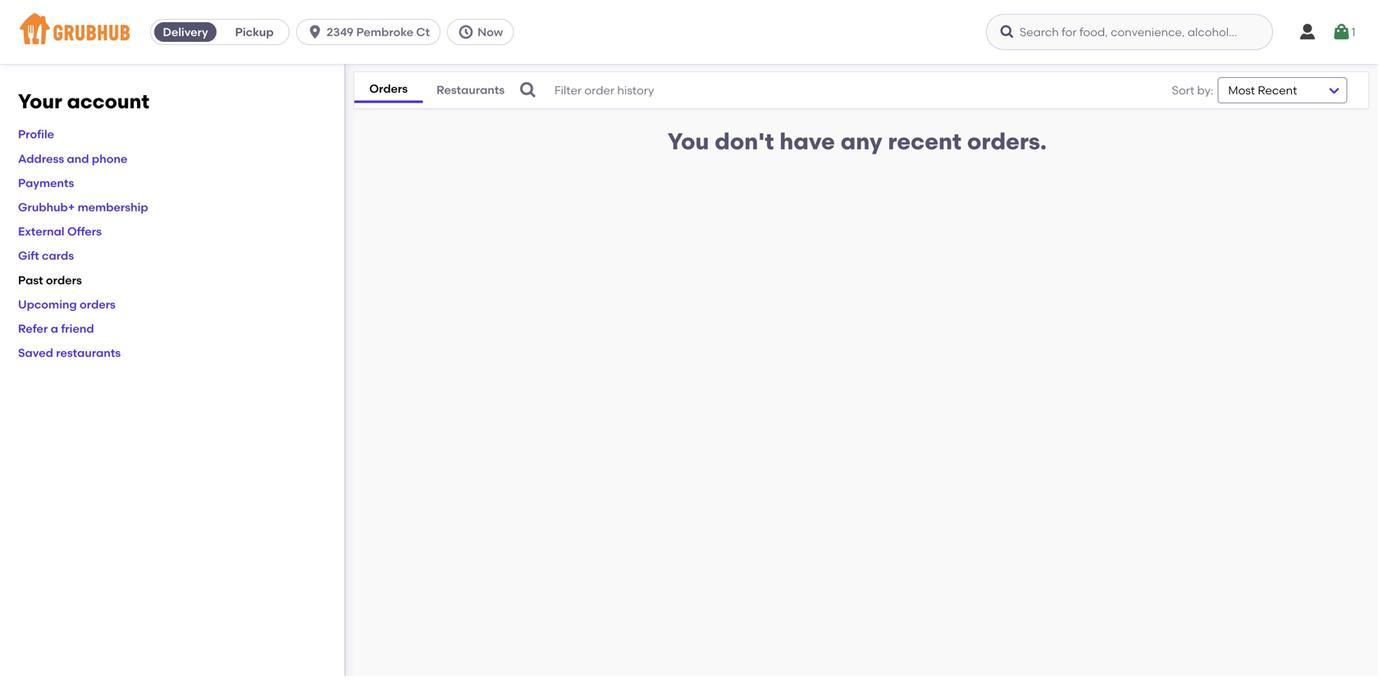 Task type: vqa. For each thing, say whether or not it's contained in the screenshot.
Leonia link
no



Task type: describe. For each thing, give the bounding box(es) containing it.
grubhub+
[[18, 200, 75, 214]]

don't
[[715, 128, 774, 155]]

a
[[51, 322, 58, 336]]

orders for upcoming orders
[[80, 297, 116, 311]]

orders for past orders
[[46, 273, 82, 287]]

Filter order history search field
[[519, 72, 1123, 108]]

now
[[478, 25, 503, 39]]

offers
[[67, 225, 102, 238]]

1
[[1352, 25, 1356, 39]]

2349 pembroke ct button
[[296, 19, 447, 45]]

address and phone link
[[18, 152, 127, 166]]

have
[[780, 128, 835, 155]]

past orders
[[18, 273, 82, 287]]

svg image for now
[[458, 24, 474, 40]]

pickup
[[235, 25, 274, 39]]

orders.
[[968, 128, 1047, 155]]

upcoming
[[18, 297, 77, 311]]

friend
[[61, 322, 94, 336]]

sort by:
[[1172, 83, 1214, 97]]

membership
[[78, 200, 148, 214]]

delivery button
[[151, 19, 220, 45]]

saved
[[18, 346, 53, 360]]

grubhub+ membership
[[18, 200, 148, 214]]

svg image for filter order history search box
[[519, 80, 538, 100]]

payments link
[[18, 176, 74, 190]]

2349 pembroke ct
[[327, 25, 430, 39]]

refer
[[18, 322, 48, 336]]

you
[[668, 128, 709, 155]]

by:
[[1198, 83, 1214, 97]]

address
[[18, 152, 64, 166]]

saved restaurants
[[18, 346, 121, 360]]

Search for food, convenience, alcohol... search field
[[986, 14, 1274, 50]]

gift
[[18, 249, 39, 263]]

address and phone
[[18, 152, 127, 166]]

cards
[[42, 249, 74, 263]]

profile
[[18, 127, 54, 141]]

recent
[[888, 128, 962, 155]]

svg image for 1
[[1332, 22, 1352, 42]]



Task type: locate. For each thing, give the bounding box(es) containing it.
1 button
[[1332, 17, 1356, 47]]

ct
[[416, 25, 430, 39]]

svg image inside 1 button
[[1332, 22, 1352, 42]]

restaurants
[[56, 346, 121, 360]]

svg image inside now button
[[458, 24, 474, 40]]

external offers
[[18, 225, 102, 238]]

restaurants
[[437, 83, 505, 97]]

orders up friend
[[80, 297, 116, 311]]

2 horizontal spatial svg image
[[1332, 22, 1352, 42]]

pickup button
[[220, 19, 289, 45]]

refer a friend
[[18, 322, 94, 336]]

orders
[[370, 82, 408, 96]]

saved restaurants link
[[18, 346, 121, 360]]

svg image for 'search for food, convenience, alcohol...' "search field"
[[1000, 24, 1016, 40]]

0 horizontal spatial svg image
[[307, 24, 323, 40]]

orders up upcoming orders link
[[46, 273, 82, 287]]

svg image for 2349 pembroke ct
[[307, 24, 323, 40]]

svg image inside 2349 pembroke ct button
[[307, 24, 323, 40]]

payments
[[18, 176, 74, 190]]

gift cards
[[18, 249, 74, 263]]

gift cards link
[[18, 249, 74, 263]]

past
[[18, 273, 43, 287]]

0 vertical spatial orders
[[46, 273, 82, 287]]

main navigation navigation
[[0, 0, 1379, 64]]

upcoming orders link
[[18, 297, 116, 311]]

you don't have any recent orders.
[[668, 128, 1047, 155]]

2349
[[327, 25, 354, 39]]

1 vertical spatial orders
[[80, 297, 116, 311]]

restaurants button
[[423, 79, 519, 102]]

pembroke
[[356, 25, 414, 39]]

account
[[67, 89, 149, 113]]

and
[[67, 152, 89, 166]]

profile link
[[18, 127, 54, 141]]

0 horizontal spatial svg image
[[519, 80, 538, 100]]

any
[[841, 128, 883, 155]]

your
[[18, 89, 62, 113]]

external offers link
[[18, 225, 102, 238]]

past orders link
[[18, 273, 82, 287]]

refer a friend link
[[18, 322, 94, 336]]

now button
[[447, 19, 521, 45]]

sort
[[1172, 83, 1195, 97]]

phone
[[92, 152, 127, 166]]

upcoming orders
[[18, 297, 116, 311]]

svg image
[[1332, 22, 1352, 42], [307, 24, 323, 40], [458, 24, 474, 40]]

external
[[18, 225, 64, 238]]

1 horizontal spatial svg image
[[1000, 24, 1016, 40]]

orders
[[46, 273, 82, 287], [80, 297, 116, 311]]

1 horizontal spatial svg image
[[458, 24, 474, 40]]

orders button
[[355, 78, 423, 103]]

your account
[[18, 89, 149, 113]]

delivery
[[163, 25, 208, 39]]

2 horizontal spatial svg image
[[1298, 22, 1318, 42]]

svg image
[[1298, 22, 1318, 42], [1000, 24, 1016, 40], [519, 80, 538, 100]]

grubhub+ membership link
[[18, 200, 148, 214]]



